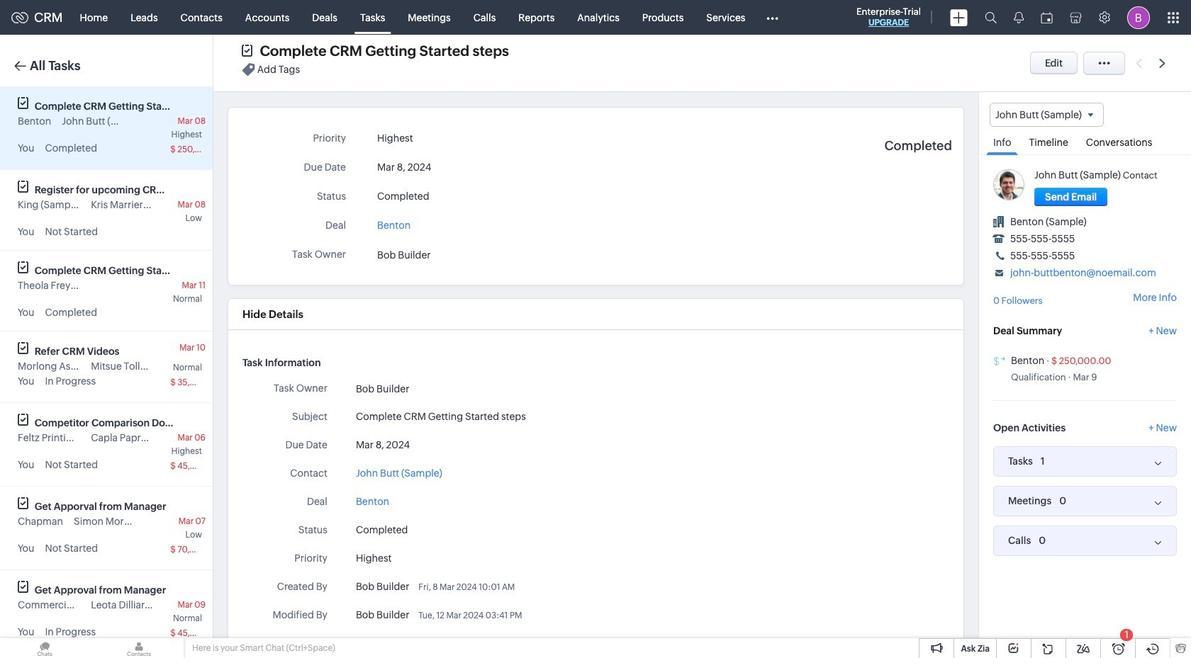 Task type: describe. For each thing, give the bounding box(es) containing it.
contacts image
[[94, 639, 184, 659]]

search image
[[985, 11, 997, 23]]

chats image
[[0, 639, 89, 659]]

calendar image
[[1041, 12, 1053, 23]]

next record image
[[1160, 59, 1169, 68]]

signals element
[[1006, 0, 1033, 35]]



Task type: locate. For each thing, give the bounding box(es) containing it.
previous record image
[[1136, 59, 1143, 68]]

profile element
[[1119, 0, 1159, 34]]

Other Modules field
[[757, 6, 788, 29]]

logo image
[[11, 12, 28, 23]]

signals image
[[1014, 11, 1024, 23]]

search element
[[977, 0, 1006, 35]]

create menu element
[[942, 0, 977, 34]]

profile image
[[1128, 6, 1150, 29]]

create menu image
[[950, 9, 968, 26]]

None field
[[990, 103, 1104, 127]]

None button
[[1035, 188, 1108, 207]]



Task type: vqa. For each thing, say whether or not it's contained in the screenshot.
Attachment
no



